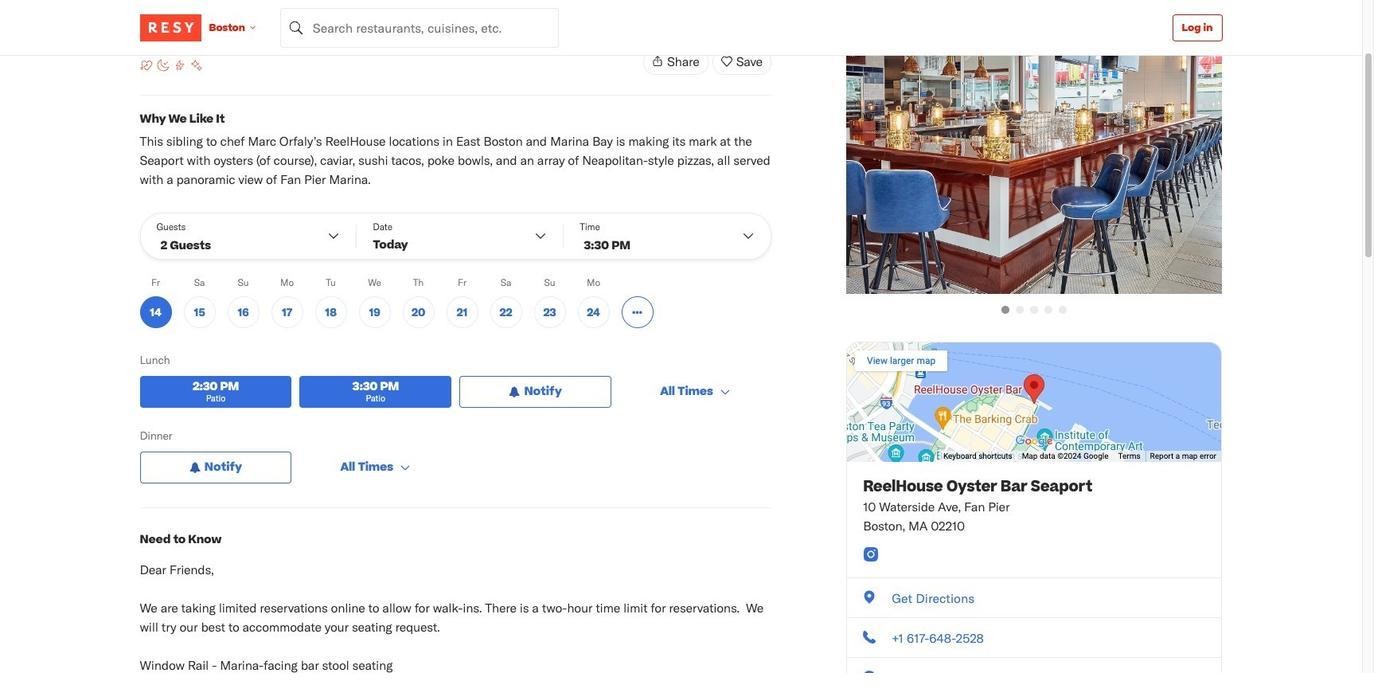 Task type: vqa. For each thing, say whether or not it's contained in the screenshot.
4.9 Out Of 5 Stars icon
no



Task type: locate. For each thing, give the bounding box(es) containing it.
Search restaurants, cuisines, etc. text field
[[280, 8, 559, 47]]

None field
[[280, 8, 559, 47]]

4.6 out of 5 stars image
[[140, 18, 165, 34]]



